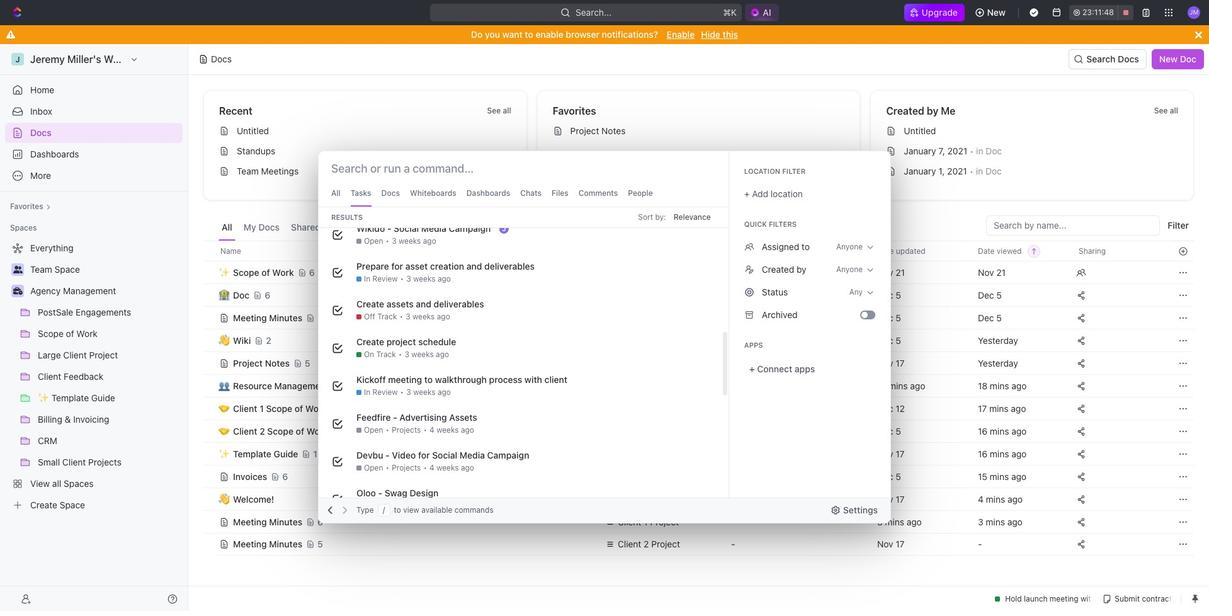 Task type: vqa. For each thing, say whether or not it's contained in the screenshot.


Task type: locate. For each thing, give the bounding box(es) containing it.
dashboards
[[30, 149, 79, 159], [467, 188, 511, 198]]

meeting for client 2 project
[[233, 539, 267, 549]]

row
[[204, 241, 1195, 261], [204, 260, 1195, 285], [204, 283, 1195, 308], [204, 305, 1195, 330], [204, 328, 1195, 353], [204, 351, 1195, 376], [204, 374, 1195, 397], [204, 396, 1195, 421], [204, 419, 1195, 444], [204, 441, 1195, 467], [204, 464, 1195, 489], [204, 488, 1195, 511], [204, 509, 1195, 535], [204, 532, 1195, 557]]

1 horizontal spatial media
[[460, 450, 485, 461]]

xqnvl image for status
[[745, 287, 755, 297]]

0 horizontal spatial and
[[416, 299, 432, 309]]

date inside button
[[979, 246, 995, 255]]

created left "me"
[[887, 105, 925, 117]]

nov 17 for 16 mins ago
[[878, 448, 905, 459]]

for
[[392, 261, 403, 272], [418, 450, 430, 461]]

review
[[373, 274, 398, 284], [373, 387, 398, 397]]

0 vertical spatial 1
[[260, 403, 264, 414]]

date inside button
[[878, 246, 894, 255]]

4 down 15
[[979, 494, 984, 504]]

quick
[[745, 220, 767, 228]]

projects for video
[[392, 463, 421, 473]]

1 vertical spatial management
[[274, 380, 329, 391]]

docs right my
[[259, 222, 280, 232]]

nov down date updated button
[[878, 267, 894, 278]]

minutes for client 2 project
[[269, 539, 303, 549]]

management inside sidebar navigation
[[63, 285, 116, 296]]

2 untitled from the left
[[904, 125, 937, 136]]

scope
[[233, 267, 259, 278], [266, 403, 292, 414], [267, 426, 294, 436]]

notes
[[602, 125, 626, 136], [265, 358, 290, 368]]

1 xqnvl image from the top
[[745, 265, 755, 275]]

1 vertical spatial 16 mins ago
[[979, 448, 1027, 459]]

1 vertical spatial •
[[970, 166, 974, 176]]

nov for 16 mins ago
[[878, 448, 894, 459]]

+ add location
[[745, 188, 803, 199]]

by down assigned to
[[797, 264, 807, 275]]

agency right business time icon
[[618, 494, 649, 504]]

1 horizontal spatial assigned
[[762, 241, 800, 252]]

nov 17 up settings
[[878, 494, 905, 504]]

track
[[378, 312, 397, 321], [377, 350, 396, 359]]

1 horizontal spatial for
[[418, 450, 430, 461]]

1 january from the top
[[904, 146, 937, 156]]

16 mins ago up 15 mins ago
[[979, 448, 1027, 459]]

-
[[387, 223, 392, 234], [732, 335, 736, 346], [732, 358, 736, 368], [732, 380, 736, 391], [393, 412, 397, 423], [386, 450, 390, 461], [378, 488, 383, 498], [732, 494, 736, 504], [732, 516, 736, 527], [732, 539, 736, 549], [979, 539, 983, 549]]

0 vertical spatial and
[[467, 261, 482, 272]]

0 horizontal spatial deliverables
[[434, 299, 484, 309]]

1 anyone from the top
[[837, 242, 863, 251]]

2 open from the top
[[364, 236, 383, 246]]

open down feedfire
[[364, 425, 383, 435]]

1 horizontal spatial 3 mins ago
[[979, 516, 1023, 527]]

1 all from the left
[[503, 106, 511, 115]]

invoices
[[233, 471, 267, 482]]

6 for scope of work
[[309, 267, 315, 278]]

untitled down created by me
[[904, 125, 937, 136]]

upgrade link
[[905, 4, 965, 21]]

1 row from the top
[[204, 241, 1195, 261]]

1 vertical spatial new
[[1160, 54, 1178, 64]]

management for 'agency management' link
[[63, 285, 116, 296]]

1 vertical spatial media
[[460, 450, 485, 461]]

1 vertical spatial archived
[[762, 309, 798, 320]]

dec for doc
[[878, 290, 894, 300]]

2 yesterday from the top
[[979, 358, 1019, 368]]

0 vertical spatial by
[[927, 105, 939, 117]]

deliverables
[[485, 261, 535, 272], [434, 299, 484, 309]]

archived
[[480, 222, 517, 232], [762, 309, 798, 320]]

prepare for asset creation and deliverables
[[357, 261, 535, 272]]

0 vertical spatial 16 mins ago
[[979, 426, 1027, 436]]

1 see all button from the left
[[482, 103, 516, 118]]

1 vertical spatial +
[[750, 364, 755, 374]]

docs down inbox
[[30, 127, 51, 138]]

2 see all from the left
[[1155, 106, 1179, 115]]

1 review from the top
[[373, 274, 398, 284]]

5 row from the top
[[204, 328, 1195, 353]]

1 vertical spatial favorites
[[10, 202, 43, 211]]

0 horizontal spatial management
[[63, 285, 116, 296]]

scrollable content region
[[319, 178, 729, 519]]

january left 1,
[[904, 166, 937, 176]]

agency management link
[[30, 281, 180, 301]]

in review for prepare
[[364, 274, 398, 284]]

to
[[525, 29, 534, 40], [802, 241, 810, 252], [425, 374, 433, 385], [394, 505, 401, 515]]

meeting minutes for client 2 project
[[233, 539, 303, 549]]

1 horizontal spatial 17 mins ago
[[979, 403, 1027, 414]]

notes inside table
[[265, 358, 290, 368]]

1 minutes from the top
[[269, 312, 303, 323]]

1 yesterday from the top
[[979, 335, 1019, 346]]

9 row from the top
[[204, 419, 1195, 444]]

1 vertical spatial notes
[[265, 358, 290, 368]]

xqnvl image up jkkwz image
[[745, 287, 755, 297]]

all
[[331, 188, 341, 198], [222, 222, 232, 232]]

1 vertical spatial minutes
[[269, 516, 303, 527]]

all
[[503, 106, 511, 115], [1171, 106, 1179, 115]]

2 16 from the top
[[979, 448, 988, 459]]

1 horizontal spatial 1
[[644, 516, 648, 527]]

nov 17 down dec 12
[[878, 448, 905, 459]]

this
[[723, 29, 738, 40]]

table containing scope of work
[[204, 241, 1195, 557]]

of down the client 1 scope of work docs
[[296, 426, 304, 436]]

to right meeting
[[425, 374, 433, 385]]

1 vertical spatial projects
[[392, 425, 421, 435]]

4 down devbu - video for social media campaign
[[430, 463, 435, 473]]

1 horizontal spatial column header
[[598, 241, 724, 261]]

client down resource
[[233, 403, 257, 414]]

3 row from the top
[[204, 283, 1195, 308]]

nov 17 up dec 12
[[878, 358, 905, 368]]

1 vertical spatial scope
[[266, 403, 292, 414]]

1 vertical spatial meeting
[[233, 516, 267, 527]]

doc inside table
[[233, 290, 250, 300]]

wikido
[[357, 223, 385, 234]]

2 minutes from the top
[[269, 516, 303, 527]]

2 date from the left
[[979, 246, 995, 255]]

2 untitled link from the left
[[882, 121, 1189, 141]]

new inside new doc button
[[1160, 54, 1178, 64]]

1 untitled from the left
[[237, 125, 269, 136]]

2 vertical spatial 4 weeks ago
[[430, 463, 474, 473]]

3 weeks ago down the 'asset'
[[407, 274, 451, 284]]

and right assets
[[416, 299, 432, 309]]

21 down date updated button
[[896, 267, 905, 278]]

1 16 mins ago from the top
[[979, 426, 1027, 436]]

0 vertical spatial 12
[[896, 403, 905, 414]]

untitled link for recent
[[214, 121, 521, 141]]

2 vertical spatial management
[[651, 494, 704, 504]]

xqnvl image
[[745, 265, 755, 275], [745, 287, 755, 297]]

scope up guide
[[267, 426, 294, 436]]

3 projects from the top
[[392, 463, 421, 473]]

in
[[977, 146, 984, 156], [977, 166, 984, 176], [364, 274, 371, 284], [364, 387, 371, 397]]

0 horizontal spatial favorites
[[10, 202, 43, 211]]

projects for advertising
[[392, 425, 421, 435]]

devbu
[[357, 450, 383, 461]]

2 vertical spatial projects
[[392, 463, 421, 473]]

projects down video
[[392, 463, 421, 473]]

deliverables down jeremy miller, , element
[[485, 261, 535, 272]]

2 xqnvl image from the top
[[745, 287, 755, 297]]

3 weeks ago for schedule
[[405, 350, 449, 359]]

1 vertical spatial of
[[295, 403, 303, 414]]

11 row from the top
[[204, 464, 1195, 489]]

track right on
[[377, 350, 396, 359]]

6 for invoices
[[282, 471, 288, 482]]

work for 1
[[305, 403, 327, 414]]

0 horizontal spatial agency management
[[30, 285, 116, 296]]

off
[[364, 312, 375, 321]]

1 vertical spatial xqnvl image
[[745, 287, 755, 297]]

row containing client 1 scope of work docs
[[204, 396, 1195, 421]]

agency inside table
[[618, 494, 649, 504]]

created
[[887, 105, 925, 117], [762, 264, 795, 275]]

4 open from the top
[[364, 463, 383, 473]]

new doc
[[1160, 54, 1197, 64]]

dec 12
[[878, 403, 905, 414]]

process
[[489, 374, 523, 385]]

1 vertical spatial 12
[[313, 448, 323, 459]]

2
[[266, 335, 272, 346], [366, 403, 371, 414], [260, 426, 265, 436], [367, 426, 372, 436], [644, 539, 649, 549]]

2 meeting from the top
[[233, 516, 267, 527]]

nov up dec 12
[[878, 358, 894, 368]]

chats
[[521, 188, 542, 198]]

3 mins ago down 4 mins ago
[[979, 516, 1023, 527]]

agency management inside sidebar navigation
[[30, 285, 116, 296]]

anyone
[[837, 242, 863, 251], [837, 265, 863, 274]]

scope down resource management
[[266, 403, 292, 414]]

0 vertical spatial agency
[[30, 285, 61, 296]]

3 weeks ago for to
[[407, 387, 451, 397]]

nov down dec 12
[[878, 448, 894, 459]]

• inside january 1, 2021 • in doc
[[970, 166, 974, 176]]

16 down '18'
[[979, 426, 988, 436]]

and right creation
[[467, 261, 482, 272]]

search docs button
[[1069, 49, 1147, 69]]

nov up settings
[[878, 494, 894, 504]]

date updated button
[[870, 241, 934, 261]]

january 7, 2021 • in doc
[[904, 146, 1003, 156]]

campaign
[[449, 223, 491, 234], [487, 450, 530, 461]]

deliverables down creation
[[434, 299, 484, 309]]

2 all from the left
[[1171, 106, 1179, 115]]

apps
[[745, 341, 763, 349]]

1 vertical spatial 2021
[[948, 166, 968, 176]]

1 2021 from the top
[[948, 146, 968, 156]]

0 horizontal spatial untitled link
[[214, 121, 521, 141]]

1,
[[939, 166, 945, 176]]

projects down feedfire - advertising assets
[[392, 425, 421, 435]]

1 create from the top
[[357, 299, 384, 309]]

open down devbu at bottom
[[364, 463, 383, 473]]

dashboards inside the dashboards link
[[30, 149, 79, 159]]

0 horizontal spatial 17 mins ago
[[878, 380, 926, 391]]

12
[[896, 403, 905, 414], [313, 448, 323, 459]]

2 projects from the top
[[392, 425, 421, 435]]

open down tasks
[[364, 198, 383, 208]]

1 vertical spatial track
[[377, 350, 396, 359]]

1 horizontal spatial deliverables
[[485, 261, 535, 272]]

assigned inside button
[[430, 222, 469, 232]]

4 inside table
[[979, 494, 984, 504]]

scope down 'name'
[[233, 267, 259, 278]]

3 minutes from the top
[[269, 539, 303, 549]]

all for created by me
[[1171, 106, 1179, 115]]

my docs
[[244, 222, 280, 232]]

1 horizontal spatial date
[[979, 246, 995, 255]]

untitled link
[[214, 121, 521, 141], [882, 121, 1189, 141]]

january for january 1, 2021
[[904, 166, 937, 176]]

management inside 'button'
[[274, 380, 329, 391]]

1 16 from the top
[[979, 426, 988, 436]]

create project schedule
[[357, 336, 456, 347]]

4 weeks ago down whiteboards on the top left
[[430, 198, 474, 208]]

docs down the client 1 scope of work docs
[[331, 426, 352, 436]]

7 row from the top
[[204, 374, 1195, 397]]

0 horizontal spatial by
[[797, 264, 807, 275]]

date left viewed
[[979, 246, 995, 255]]

2 4 weeks ago from the top
[[430, 425, 474, 435]]

3 nov 17 from the top
[[878, 494, 905, 504]]

3 down settings
[[878, 516, 883, 527]]

1 down resource
[[260, 403, 264, 414]]

in review for kickoff
[[364, 387, 398, 397]]

in down kickoff
[[364, 387, 371, 397]]

1 vertical spatial in review
[[364, 387, 398, 397]]

assigned
[[430, 222, 469, 232], [762, 241, 800, 252]]

2 vertical spatial scope
[[267, 426, 294, 436]]

16 up 15
[[979, 448, 988, 459]]

2 anyone from the top
[[837, 265, 863, 274]]

see all for recent
[[487, 106, 511, 115]]

1 vertical spatial deliverables
[[434, 299, 484, 309]]

tab list
[[219, 215, 520, 241]]

2 see all button from the left
[[1150, 103, 1184, 118]]

work for 2
[[307, 426, 328, 436]]

2 in review from the top
[[364, 387, 398, 397]]

1 vertical spatial 1
[[644, 516, 648, 527]]

0 horizontal spatial column header
[[204, 241, 217, 261]]

6
[[309, 267, 315, 278], [265, 290, 270, 300], [282, 471, 288, 482], [318, 516, 323, 527]]

1 21 from the left
[[896, 267, 905, 278]]

2 down kickoff
[[366, 403, 371, 414]]

in up january 1, 2021 • in doc
[[977, 146, 984, 156]]

of up the "client 2 scope of work docs"
[[295, 403, 303, 414]]

1 projects from the top
[[392, 198, 421, 208]]

review down prepare on the top left of the page
[[373, 274, 398, 284]]

+ for + add location
[[745, 188, 750, 199]]

0 vertical spatial all
[[331, 188, 341, 198]]

1 see from the left
[[487, 106, 501, 115]]

• inside january 7, 2021 • in doc
[[970, 146, 974, 156]]

1 horizontal spatial nov 21
[[979, 267, 1006, 278]]

2 meeting minutes from the top
[[233, 516, 303, 527]]

design
[[410, 488, 439, 498]]

nov
[[878, 267, 894, 278], [979, 267, 995, 278], [878, 358, 894, 368], [878, 448, 894, 459], [878, 494, 894, 504], [878, 539, 894, 549]]

3 weeks ago for asset
[[407, 274, 451, 284]]

nov 17
[[878, 358, 905, 368], [878, 448, 905, 459], [878, 494, 905, 504], [878, 539, 905, 549]]

0 vertical spatial •
[[970, 146, 974, 156]]

1 see all from the left
[[487, 106, 511, 115]]

1 horizontal spatial untitled link
[[882, 121, 1189, 141]]

4 weeks ago
[[430, 198, 474, 208], [430, 425, 474, 435], [430, 463, 474, 473]]

1 in review from the top
[[364, 274, 398, 284]]

0 horizontal spatial 3 mins ago
[[878, 516, 922, 527]]

2 vertical spatial meeting minutes
[[233, 539, 303, 549]]

docs up recent
[[211, 54, 232, 64]]

hide
[[701, 29, 721, 40]]

0 vertical spatial project notes
[[571, 125, 626, 136]]

create for create project schedule
[[357, 336, 384, 347]]

nov down settings
[[878, 539, 894, 549]]

scope for 1
[[266, 403, 292, 414]]

create up on
[[357, 336, 384, 347]]

projects
[[392, 198, 421, 208], [392, 425, 421, 435], [392, 463, 421, 473]]

1 horizontal spatial and
[[467, 261, 482, 272]]

on
[[364, 350, 374, 359]]

2 january from the top
[[904, 166, 937, 176]]

project notes up comments at the top of page
[[571, 125, 626, 136]]

•
[[970, 146, 974, 156], [970, 166, 974, 176]]

welcome! button
[[219, 488, 590, 511]]

agency right business time image
[[30, 285, 61, 296]]

untitled for created by me
[[904, 125, 937, 136]]

1 untitled link from the left
[[214, 121, 521, 141]]

0 vertical spatial new
[[988, 7, 1006, 18]]

creation
[[430, 261, 464, 272]]

campaign up "oloo - swag design" link
[[487, 450, 530, 461]]

10 row from the top
[[204, 441, 1195, 467]]

1 horizontal spatial see all
[[1155, 106, 1179, 115]]

client for client 2 project
[[618, 539, 642, 549]]

column header
[[204, 241, 217, 261], [598, 241, 724, 261]]

1 horizontal spatial see all button
[[1150, 103, 1184, 118]]

shared button
[[288, 215, 324, 241]]

nov 21 down date updated button
[[878, 267, 905, 278]]

1 horizontal spatial dashboards
[[467, 188, 511, 198]]

• down january 7, 2021 • in doc
[[970, 166, 974, 176]]

1 horizontal spatial agency management
[[618, 494, 704, 504]]

create for create assets and deliverables
[[357, 299, 384, 309]]

• up january 1, 2021 • in doc
[[970, 146, 974, 156]]

0 vertical spatial campaign
[[449, 223, 491, 234]]

new inside new button
[[988, 7, 1006, 18]]

nov 17 for 4 mins ago
[[878, 494, 905, 504]]

2 16 mins ago from the top
[[979, 448, 1027, 459]]

1 vertical spatial work
[[305, 403, 327, 414]]

0 horizontal spatial nov 21
[[878, 267, 905, 278]]

1 vertical spatial meeting minutes
[[233, 516, 303, 527]]

sharing
[[1079, 246, 1107, 255]]

1 date from the left
[[878, 246, 894, 255]]

• for january 1, 2021
[[970, 166, 974, 176]]

yesterday
[[979, 335, 1019, 346], [979, 358, 1019, 368]]

media down whiteboards on the top left
[[421, 223, 447, 234]]

docs right search
[[1118, 54, 1140, 64]]

0 vertical spatial media
[[421, 223, 447, 234]]

3 mins ago down settings
[[878, 516, 922, 527]]

1 vertical spatial 16
[[979, 448, 988, 459]]

resource management
[[233, 380, 329, 391]]

date left updated
[[878, 246, 894, 255]]

weeks
[[437, 198, 459, 208], [399, 236, 421, 246], [413, 274, 436, 284], [413, 312, 435, 321], [412, 350, 434, 359], [413, 387, 436, 397], [437, 425, 459, 435], [437, 463, 459, 473]]

1 horizontal spatial management
[[274, 380, 329, 391]]

2021 right 1,
[[948, 166, 968, 176]]

2 create from the top
[[357, 336, 384, 347]]

0 horizontal spatial see all button
[[482, 103, 516, 118]]

client for client 1 scope of work docs
[[233, 403, 257, 414]]

campaign left j
[[449, 223, 491, 234]]

16 mins ago for 17
[[979, 448, 1027, 459]]

1 vertical spatial anyone
[[837, 265, 863, 274]]

new for new
[[988, 7, 1006, 18]]

row containing client 2 scope of work docs
[[204, 419, 1195, 444]]

docs link
[[5, 123, 183, 143]]

3 down 4 mins ago
[[979, 516, 984, 527]]

project notes
[[571, 125, 626, 136], [233, 358, 290, 368]]

comments
[[579, 188, 618, 198]]

0 vertical spatial yesterday
[[979, 335, 1019, 346]]

nov 21
[[878, 267, 905, 278], [979, 267, 1006, 278]]

assigned down whiteboards on the top left
[[430, 222, 469, 232]]

business time image
[[607, 496, 614, 502]]

1 horizontal spatial see
[[1155, 106, 1168, 115]]

4 weeks ago for assets
[[430, 425, 474, 435]]

18 mins ago
[[979, 380, 1027, 391]]

results
[[331, 213, 363, 221]]

all left tasks
[[331, 188, 341, 198]]

3 meeting minutes from the top
[[233, 539, 303, 549]]

1 up client 2 project
[[644, 516, 648, 527]]

0 vertical spatial meeting minutes
[[233, 312, 303, 323]]

1 vertical spatial create
[[357, 336, 384, 347]]

1 open from the top
[[364, 198, 383, 208]]

anyone for created by
[[837, 265, 863, 274]]

template guide
[[233, 448, 298, 459]]

+ for + connect apps
[[750, 364, 755, 374]]

add
[[752, 188, 769, 199]]

0 horizontal spatial 1
[[260, 403, 264, 414]]

6 row from the top
[[204, 351, 1195, 376]]

guide
[[274, 448, 298, 459]]

3 4 weeks ago from the top
[[430, 463, 474, 473]]

social right wikido
[[394, 223, 419, 234]]

work up the "client 2 scope of work docs"
[[305, 403, 327, 414]]

21
[[896, 267, 905, 278], [997, 267, 1006, 278]]

social right video
[[432, 450, 458, 461]]

status
[[762, 287, 788, 297]]

table
[[204, 241, 1195, 557]]

archived button
[[477, 215, 520, 241]]

january for january 7, 2021
[[904, 146, 937, 156]]

create up off
[[357, 299, 384, 309]]

3 weeks ago down schedule
[[405, 350, 449, 359]]

january left 7,
[[904, 146, 937, 156]]

2021 right 7,
[[948, 146, 968, 156]]

meeting for client 1 project
[[233, 516, 267, 527]]

1 vertical spatial by
[[797, 264, 807, 275]]

4 weeks ago down assets
[[430, 425, 474, 435]]

2 vertical spatial minutes
[[269, 539, 303, 549]]

scope for 2
[[267, 426, 294, 436]]

media down assets
[[460, 450, 485, 461]]

2 review from the top
[[373, 387, 398, 397]]

2 nov 17 from the top
[[878, 448, 905, 459]]

dec for client 1 scope of work docs
[[878, 403, 894, 414]]

client up template
[[233, 426, 257, 436]]

4 nov 17 from the top
[[878, 539, 905, 549]]

3 meeting from the top
[[233, 539, 267, 549]]

dec 5
[[878, 290, 902, 300], [979, 290, 1002, 300], [878, 312, 902, 323], [979, 312, 1002, 323], [878, 335, 902, 346], [878, 426, 902, 436], [878, 471, 902, 482]]

see all button for created by me
[[1150, 103, 1184, 118]]

row containing resource management
[[204, 374, 1195, 397]]

1 horizontal spatial untitled
[[904, 125, 937, 136]]

0 vertical spatial 16
[[979, 426, 988, 436]]

8 row from the top
[[204, 396, 1195, 421]]

created up status
[[762, 264, 795, 275]]

0 horizontal spatial created
[[762, 264, 795, 275]]

2 row from the top
[[204, 260, 1195, 285]]

1 vertical spatial 17 mins ago
[[979, 403, 1027, 414]]

by for created by
[[797, 264, 807, 275]]

dec 5 for meeting minutes
[[878, 312, 902, 323]]

2 2021 from the top
[[948, 166, 968, 176]]

2 21 from the left
[[997, 267, 1006, 278]]

cell
[[204, 261, 217, 284], [598, 261, 724, 284], [204, 284, 217, 306], [598, 284, 724, 306], [204, 306, 217, 329], [598, 306, 724, 329], [204, 329, 217, 352], [204, 352, 217, 374], [204, 374, 217, 397], [204, 397, 217, 420], [598, 397, 724, 420], [204, 420, 217, 442], [598, 420, 724, 442], [204, 442, 217, 465], [598, 442, 724, 465], [204, 465, 217, 488], [598, 465, 724, 488], [204, 488, 217, 510], [204, 510, 217, 533], [204, 533, 217, 556]]

see for recent
[[487, 106, 501, 115]]

16 mins ago down 18 mins ago
[[979, 426, 1027, 436]]

0 horizontal spatial assigned
[[430, 222, 469, 232]]

agency management right business time image
[[30, 285, 116, 296]]

row containing doc
[[204, 283, 1195, 308]]

1 vertical spatial agency management
[[618, 494, 704, 504]]

all left my
[[222, 222, 232, 232]]

2 see from the left
[[1155, 106, 1168, 115]]

12 row from the top
[[204, 488, 1195, 511]]

nov 17 for yesterday
[[878, 358, 905, 368]]

track for assets
[[378, 312, 397, 321]]

of
[[262, 267, 270, 278], [295, 403, 303, 414], [296, 426, 304, 436]]

favorites button
[[5, 199, 56, 214]]

0 horizontal spatial 12
[[313, 448, 323, 459]]

untitled for recent
[[237, 125, 269, 136]]

dashboards down docs link
[[30, 149, 79, 159]]

0 horizontal spatial see
[[487, 106, 501, 115]]

1 horizontal spatial created
[[887, 105, 925, 117]]

dec 5 for invoices
[[878, 471, 902, 482]]

1 vertical spatial yesterday
[[979, 358, 1019, 368]]

4 weeks ago down devbu - video for social media campaign
[[430, 463, 474, 473]]

0 horizontal spatial project notes
[[233, 358, 290, 368]]

dec for client 2 scope of work docs
[[878, 426, 894, 436]]

3 weeks ago up the advertising
[[407, 387, 451, 397]]

0 horizontal spatial all
[[503, 106, 511, 115]]

1 nov 17 from the top
[[878, 358, 905, 368]]

of down my docs button
[[262, 267, 270, 278]]

+ left add
[[745, 188, 750, 199]]

apps
[[795, 364, 815, 374]]

3 down meeting
[[407, 387, 411, 397]]



Task type: describe. For each thing, give the bounding box(es) containing it.
17 for yesterday
[[896, 358, 905, 368]]

1 nov 21 from the left
[[878, 267, 905, 278]]

track for project
[[377, 350, 396, 359]]

weeks down schedule
[[412, 350, 434, 359]]

asset
[[406, 261, 428, 272]]

viewed
[[997, 246, 1022, 255]]

- inside "oloo - swag design" link
[[378, 488, 383, 498]]

tab list containing all
[[219, 215, 520, 241]]

favorites inside favorites button
[[10, 202, 43, 211]]

assigned to
[[762, 241, 810, 252]]

settings button
[[826, 500, 886, 520]]

yesterday for 17
[[979, 358, 1019, 368]]

0 vertical spatial favorites
[[553, 105, 597, 117]]

• for january 7, 2021
[[970, 146, 974, 156]]

docs right tasks
[[382, 188, 400, 198]]

project notes link
[[548, 121, 855, 141]]

16 for 17
[[979, 448, 988, 459]]

2 right wiki
[[266, 335, 272, 346]]

enable
[[536, 29, 564, 40]]

untitled link for created by me
[[882, 121, 1189, 141]]

1 vertical spatial campaign
[[487, 450, 530, 461]]

client for client 2 scope of work docs
[[233, 426, 257, 436]]

row containing name
[[204, 241, 1195, 261]]

of for 2
[[296, 426, 304, 436]]

connect
[[758, 364, 793, 374]]

my docs button
[[241, 215, 283, 241]]

docs inside sidebar navigation
[[30, 127, 51, 138]]

2021 for january 7, 2021
[[948, 146, 968, 156]]

my
[[244, 222, 256, 232]]

devbu - video for social media campaign
[[357, 450, 530, 461]]

0 vertical spatial of
[[262, 267, 270, 278]]

you
[[485, 29, 500, 40]]

yesterday for 5
[[979, 335, 1019, 346]]

4 down the advertising
[[430, 425, 435, 435]]

archived inside button
[[480, 222, 517, 232]]

row containing template guide
[[204, 441, 1195, 467]]

1 vertical spatial social
[[432, 450, 458, 461]]

row containing invoices
[[204, 464, 1195, 489]]

2021 for january 1, 2021
[[948, 166, 968, 176]]

16 mins ago for 5
[[979, 426, 1027, 436]]

created for created by me
[[887, 105, 925, 117]]

doc inside button
[[1181, 54, 1197, 64]]

+ connect apps
[[750, 364, 815, 374]]

in down january 7, 2021 • in doc
[[977, 166, 984, 176]]

weeks down "create assets and deliverables"
[[413, 312, 435, 321]]

dec for meeting minutes
[[878, 312, 894, 323]]

xqnvl image for created by
[[745, 265, 755, 275]]

3 down the create project schedule
[[405, 350, 410, 359]]

1 for project
[[644, 516, 648, 527]]

off track
[[364, 312, 397, 321]]

Search or run a command… text field
[[331, 161, 486, 176]]

3 weeks ago down wikido - social media campaign
[[392, 236, 436, 246]]

1 meeting from the top
[[233, 312, 267, 323]]

1 vertical spatial and
[[416, 299, 432, 309]]

2 column header from the left
[[598, 241, 724, 261]]

1 for scope
[[260, 403, 264, 414]]

0 horizontal spatial media
[[421, 223, 447, 234]]

row containing wiki
[[204, 328, 1195, 353]]

meetings
[[261, 166, 299, 176]]

tags
[[732, 246, 748, 255]]

created for created by
[[762, 264, 795, 275]]

15 mins ago
[[979, 471, 1027, 482]]

1 horizontal spatial archived
[[762, 309, 798, 320]]

row containing welcome!
[[204, 488, 1195, 511]]

14 row from the top
[[204, 532, 1195, 557]]

dec 5 for wiki
[[878, 335, 902, 346]]

any
[[850, 287, 863, 297]]

shared
[[291, 222, 321, 232]]

relevance
[[674, 212, 711, 222]]

assets
[[387, 299, 414, 309]]

/
[[383, 505, 385, 515]]

1 vertical spatial project notes
[[233, 358, 290, 368]]

assets
[[449, 412, 477, 423]]

dec 5 for doc
[[878, 290, 902, 300]]

0 horizontal spatial social
[[394, 223, 419, 234]]

date for date viewed
[[979, 246, 995, 255]]

1 vertical spatial dashboards
[[467, 188, 511, 198]]

jeremy miller, , element
[[499, 224, 509, 234]]

standups link
[[214, 141, 521, 161]]

review for prepare
[[373, 274, 398, 284]]

2 up template guide at the bottom left of page
[[260, 426, 265, 436]]

resource management button
[[219, 375, 590, 397]]

see all for created by me
[[1155, 106, 1179, 115]]

see all button for recent
[[482, 103, 516, 118]]

agency inside sidebar navigation
[[30, 285, 61, 296]]

welcome!
[[233, 494, 274, 504]]

Search by name... text field
[[994, 216, 1153, 235]]

row containing scope of work
[[204, 260, 1195, 285]]

create assets and deliverables
[[357, 299, 484, 309]]

6 for meeting minutes
[[318, 516, 323, 527]]

by for created by me
[[927, 105, 939, 117]]

0 horizontal spatial for
[[392, 261, 403, 272]]

4 down whiteboards on the top left
[[430, 198, 435, 208]]

meeting minutes for client 1 project
[[233, 516, 303, 527]]

docs inside button
[[259, 222, 280, 232]]

of for 1
[[295, 403, 303, 414]]

2 down feedfire
[[367, 426, 372, 436]]

sort
[[638, 212, 653, 222]]

assigned for assigned to
[[762, 241, 800, 252]]

docs inside button
[[1118, 54, 1140, 64]]

client 2 project
[[618, 539, 680, 549]]

management for resource management 'button'
[[274, 380, 329, 391]]

weeks down wikido - social media campaign
[[399, 236, 421, 246]]

17 for -
[[896, 539, 905, 549]]

template
[[233, 448, 272, 459]]

private button
[[329, 215, 364, 241]]

1 horizontal spatial all
[[331, 188, 341, 198]]

0 vertical spatial scope
[[233, 267, 259, 278]]

new for new doc
[[1160, 54, 1178, 64]]

1 horizontal spatial project notes
[[571, 125, 626, 136]]

nov for nov 21
[[878, 267, 894, 278]]

upgrade
[[923, 7, 959, 18]]

client for client 1 project
[[618, 516, 642, 527]]

weeks down the 'asset'
[[413, 274, 436, 284]]

weeks down assets
[[437, 425, 459, 435]]

nov down date viewed
[[979, 267, 995, 278]]

all button
[[219, 215, 236, 241]]

assigned button
[[427, 215, 472, 241]]

by:
[[656, 212, 666, 222]]

notifications?
[[602, 29, 658, 40]]

dec for wiki
[[878, 335, 894, 346]]

minutes for client 1 project
[[269, 516, 303, 527]]

in down prepare on the top left of the page
[[364, 274, 371, 284]]

2 horizontal spatial management
[[651, 494, 704, 504]]

3 down the 'asset'
[[407, 274, 411, 284]]

updated
[[896, 246, 926, 255]]

17 for 16 mins ago
[[896, 448, 905, 459]]

home
[[30, 84, 54, 95]]

1 meeting minutes from the top
[[233, 312, 303, 323]]

3 down assets
[[406, 312, 411, 321]]

anyone for assigned to
[[837, 242, 863, 251]]

do you want to enable browser notifications? enable hide this
[[471, 29, 738, 40]]

business time image
[[13, 287, 22, 295]]

january 1, 2021 • in doc
[[904, 166, 1002, 176]]

7,
[[939, 146, 946, 156]]

1 vertical spatial for
[[418, 450, 430, 461]]

3 down workspace
[[392, 236, 397, 246]]

search...
[[576, 7, 612, 18]]

nov 17 for -
[[878, 539, 905, 549]]

1 column header from the left
[[204, 241, 217, 261]]

4 row from the top
[[204, 305, 1195, 330]]

17 for 4 mins ago
[[896, 494, 905, 504]]

kickoff meeting to walkthrough process with client
[[357, 374, 568, 385]]

see for created by me
[[1155, 106, 1168, 115]]

recent
[[219, 105, 253, 117]]

want
[[503, 29, 523, 40]]

4 weeks ago for for
[[430, 463, 474, 473]]

nov for 4 mins ago
[[878, 494, 894, 504]]

team meetings link
[[214, 161, 521, 181]]

sidebar navigation
[[0, 44, 188, 611]]

to right /
[[394, 505, 401, 515]]

home link
[[5, 80, 183, 100]]

all for recent
[[503, 106, 511, 115]]

nov for -
[[878, 539, 894, 549]]

search
[[1087, 54, 1116, 64]]

created by
[[762, 264, 807, 275]]

wiki
[[233, 335, 251, 346]]

feedfire
[[357, 412, 391, 423]]

client 1 project
[[618, 516, 679, 527]]

location
[[745, 167, 781, 175]]

client 1 scope of work docs
[[233, 403, 351, 414]]

resource
[[233, 380, 272, 391]]

filter
[[783, 167, 806, 175]]

docs left feedfire
[[329, 403, 351, 414]]

scope of work
[[233, 267, 294, 278]]

search docs
[[1087, 54, 1140, 64]]

1 4 weeks ago from the top
[[430, 198, 474, 208]]

available
[[422, 505, 453, 515]]

2 down "client 1 project"
[[644, 539, 649, 549]]

4 mins ago
[[979, 494, 1023, 504]]

dec 5 for client 2 scope of work docs
[[878, 426, 902, 436]]

workspace button
[[369, 215, 422, 241]]

23:11:48
[[1083, 8, 1115, 17]]

weeks down whiteboards on the top left
[[437, 198, 459, 208]]

to right want
[[525, 29, 534, 40]]

0 vertical spatial work
[[272, 267, 294, 278]]

walkthrough
[[435, 374, 487, 385]]

weeks down devbu - video for social media campaign
[[437, 463, 459, 473]]

row containing project notes
[[204, 351, 1195, 376]]

quick filters
[[745, 220, 797, 228]]

feedfire - advertising assets
[[357, 412, 477, 423]]

weeks down meeting
[[413, 387, 436, 397]]

commands
[[455, 505, 494, 515]]

workspace
[[373, 222, 419, 232]]

advertising
[[400, 412, 447, 423]]

dec for invoices
[[878, 471, 894, 482]]

agency management inside table
[[618, 494, 704, 504]]

xqnvl image
[[745, 242, 755, 252]]

3 weeks ago for and
[[406, 312, 450, 321]]

date for date updated
[[878, 246, 894, 255]]

whiteboards
[[410, 188, 457, 198]]

0 vertical spatial 17 mins ago
[[878, 380, 926, 391]]

j
[[502, 225, 506, 232]]

files
[[552, 188, 569, 198]]

0 vertical spatial deliverables
[[485, 261, 535, 272]]

all inside button
[[222, 222, 232, 232]]

wikido - social media campaign
[[357, 223, 491, 234]]

1 horizontal spatial 12
[[896, 403, 905, 414]]

2 3 mins ago from the left
[[979, 516, 1023, 527]]

to inside scrollable content region
[[425, 374, 433, 385]]

kickoff
[[357, 374, 386, 385]]

jkkwz image
[[745, 310, 755, 320]]

on track
[[364, 350, 396, 359]]

assigned for assigned
[[430, 222, 469, 232]]

15
[[979, 471, 988, 482]]

date viewed
[[979, 246, 1022, 255]]

0 vertical spatial notes
[[602, 125, 626, 136]]

nov for yesterday
[[878, 358, 894, 368]]

to up 'created by'
[[802, 241, 810, 252]]

3 open from the top
[[364, 425, 383, 435]]

date viewed button
[[971, 241, 1041, 261]]

1 3 mins ago from the left
[[878, 516, 922, 527]]

spaces
[[10, 223, 37, 232]]

video
[[392, 450, 416, 461]]

16 for 5
[[979, 426, 988, 436]]

6 for doc
[[265, 290, 270, 300]]

inbox
[[30, 106, 52, 117]]

2 nov 21 from the left
[[979, 267, 1006, 278]]

review for kickoff
[[373, 387, 398, 397]]

13 row from the top
[[204, 509, 1195, 535]]



